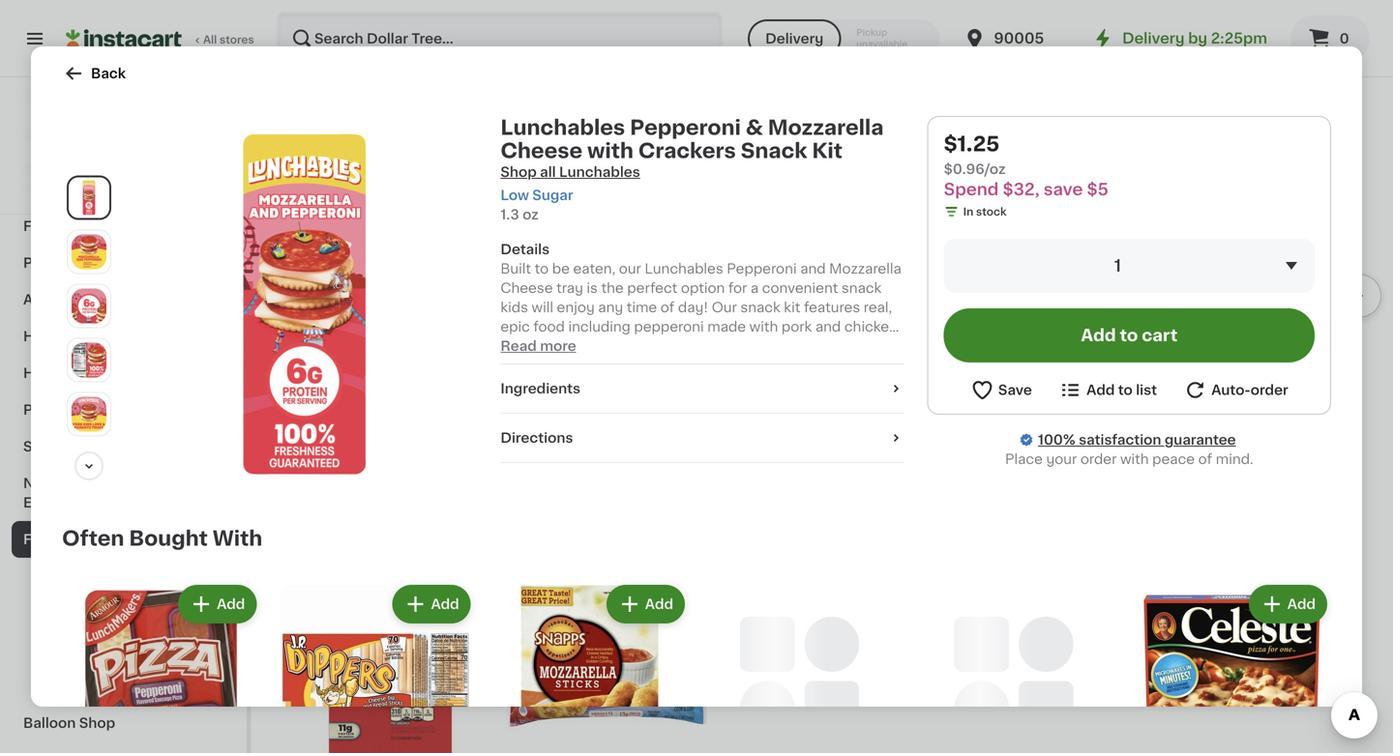 Task type: vqa. For each thing, say whether or not it's contained in the screenshot.
100% satisfaction guarantee 'Button' at left top
yes



Task type: locate. For each thing, give the bounding box(es) containing it.
$
[[294, 334, 301, 345], [510, 334, 517, 345], [942, 334, 949, 345], [1158, 334, 1165, 345]]

to inside add to list button
[[1118, 384, 1133, 397]]

0 horizontal spatial 25
[[312, 334, 326, 345]]

$5
[[1087, 181, 1109, 198], [821, 361, 835, 372], [1037, 361, 1051, 372]]

crackers down the cheddar
[[938, 417, 999, 430]]

$20, for john morrell smoked sausage
[[334, 361, 358, 372]]

health care
[[23, 367, 106, 380]]

0 horizontal spatial sausage
[[290, 397, 349, 411]]

armour for armour pepperoni flavored sausage pizza
[[1154, 378, 1204, 392]]

add to cart button
[[944, 309, 1315, 363]]

0 vertical spatial crackers
[[638, 141, 736, 161]]

foods
[[74, 533, 117, 547]]

frozen down essentials
[[23, 533, 70, 547]]

2 horizontal spatial $20,
[[1198, 361, 1222, 372]]

0 horizontal spatial lunchables
[[501, 118, 625, 138]]

sausage for john
[[290, 397, 349, 411]]

1 horizontal spatial $ 1 25
[[510, 333, 542, 353]]

1
[[1114, 258, 1122, 274], [301, 333, 310, 353], [517, 333, 526, 353], [949, 333, 958, 353], [1165, 333, 1174, 353]]

0 horizontal spatial delivery
[[766, 32, 824, 45]]

0 vertical spatial snack
[[741, 141, 808, 161]]

2 horizontal spatial $ 1 25
[[1158, 333, 1190, 353]]

add to list
[[1087, 384, 1157, 397]]

2 $4 from the left
[[605, 361, 619, 372]]

1 armour from the left
[[506, 378, 556, 392]]

$20, up the auto-
[[1198, 361, 1222, 372]]

shop up "low"
[[501, 165, 537, 179]]

spend
[[944, 181, 999, 198], [296, 361, 332, 372], [728, 361, 764, 372], [512, 361, 548, 372], [944, 361, 980, 372], [1160, 361, 1196, 372]]

delivery button
[[748, 19, 841, 58]]

order right your
[[1081, 453, 1117, 466]]

pepperoni inside armour pepperoni flavored sausage pizza
[[1208, 378, 1278, 392]]

care down 'home & garden'
[[73, 367, 106, 380]]

satisfaction inside "link"
[[1079, 434, 1162, 447]]

100% up your
[[1038, 434, 1076, 447]]

0 vertical spatial lunchables
[[501, 118, 625, 138]]

snack inside $ 1 spend $32, save $5 lunchables turkey & cheddar cheese with crackers snack kit
[[1002, 417, 1044, 430]]

spend $20, save $4 for armour lunchmaker ham
[[512, 361, 619, 372]]

$32,
[[1003, 181, 1040, 198], [766, 361, 790, 372], [982, 361, 1006, 372]]

0 vertical spatial home
[[23, 164, 65, 177]]

0 vertical spatial care
[[88, 256, 121, 270]]

cart
[[1142, 328, 1178, 344]]

order
[[1251, 384, 1289, 397], [1081, 453, 1117, 466]]

pepperoni up "lunchables"
[[630, 118, 741, 138]]

$5 inside spend $32, save $5 button
[[821, 361, 835, 372]]

health care link
[[12, 355, 235, 392]]

satisfaction up "place your order with peace of mind."
[[1079, 434, 1162, 447]]

1 horizontal spatial with
[[1057, 397, 1085, 411]]

lunchables
[[501, 118, 625, 138], [938, 378, 1017, 392]]

guarantee up the of
[[1165, 434, 1236, 447]]

$20, up morrell
[[334, 361, 358, 372]]

spend inside $ 1 spend $32, save $5 lunchables turkey & cheddar cheese with crackers snack kit
[[944, 361, 980, 372]]

satisfaction inside everyday store prices 100% satisfaction guarantee
[[81, 186, 146, 197]]

to left the cart
[[1120, 328, 1138, 344]]

eligible for armour lunchmaker ham
[[575, 441, 626, 455]]

2 $ from the left
[[510, 334, 517, 345]]

1 $4 from the left
[[389, 361, 403, 372]]

1 horizontal spatial armour
[[1154, 378, 1204, 392]]

apparel & accessories
[[23, 127, 181, 140]]

spend up the cheddar
[[944, 361, 980, 372]]

$4 for john morrell smoked sausage
[[389, 361, 403, 372]]

$ 1 25 for armour pepperoni flavored sausage pizza
[[1158, 333, 1190, 353]]

$ 1 25 for john morrell smoked sausage
[[294, 333, 326, 353]]

food & drink link
[[12, 208, 235, 245]]

balloon
[[23, 717, 76, 731]]

2 armour from the left
[[1154, 378, 1204, 392]]

1 horizontal spatial snack
[[1002, 417, 1044, 430]]

$4 up auto-order
[[1253, 361, 1267, 372]]

$ 1 spend $32, save $5 lunchables turkey & cheddar cheese with crackers snack kit
[[938, 333, 1085, 430]]

details button
[[501, 240, 904, 259]]

all stores link
[[66, 12, 255, 66]]

lunchables
[[559, 165, 640, 179]]

1 horizontal spatial 25
[[528, 334, 542, 345]]

$4 for armour lunchmaker ham
[[605, 361, 619, 372]]

None search field
[[277, 12, 723, 66]]

guarantee inside 100% satisfaction guarantee "link"
[[1165, 434, 1236, 447]]

0 horizontal spatial guarantee
[[149, 186, 205, 197]]

2 horizontal spatial spend $20, save $4
[[1160, 361, 1267, 372]]

0 horizontal spatial spend $20, save $4
[[296, 361, 403, 372]]

1 vertical spatial crackers
[[938, 417, 999, 430]]

sausage inside armour pepperoni flavored sausage pizza
[[1154, 397, 1213, 411]]

1 horizontal spatial $4
[[605, 361, 619, 372]]

kit inside lunchables pepperoni & mozzarella cheese with crackers snack kit shop all lunchables low sugar 1.3 oz
[[812, 141, 843, 161]]

1 vertical spatial care
[[73, 367, 106, 380]]

save inside $ 1 spend $32, save $5 lunchables turkey & cheddar cheese with crackers snack kit
[[1009, 361, 1034, 372]]

0 vertical spatial cheese
[[501, 141, 583, 161]]

spend $20, save $4 down more
[[512, 361, 619, 372]]

items for john morrell smoked sausage
[[413, 443, 452, 456]]

1 vertical spatial to
[[1118, 384, 1133, 397]]

delivery inside 'button'
[[766, 32, 824, 45]]

bought
[[129, 529, 208, 549]]

snacks lunchables pepperoni & mozzarella cheese with crackers snack kit hero image
[[132, 132, 477, 477]]

apparel & accessories link
[[12, 115, 235, 152]]

& right turkey
[[1070, 378, 1080, 392]]

see eligible items button
[[506, 432, 707, 465], [290, 433, 491, 466], [1154, 451, 1355, 484], [722, 453, 923, 485], [938, 453, 1139, 485]]

2 home from the top
[[23, 330, 65, 344]]

$ 1 25 for armour lunchmaker ham
[[510, 333, 542, 353]]

0 vertical spatial satisfaction
[[81, 186, 146, 197]]

armour for armour lunchmaker ham
[[506, 378, 556, 392]]

add button
[[626, 128, 701, 163], [1274, 128, 1349, 163], [180, 588, 255, 622], [394, 588, 469, 622], [608, 588, 683, 622], [1251, 588, 1326, 622], [410, 588, 485, 623], [626, 588, 701, 623]]

spend $20, save $4 up the auto-
[[1160, 361, 1267, 372]]

1 horizontal spatial kit
[[1047, 417, 1066, 430]]

1 25 from the left
[[312, 334, 326, 345]]

home up hardware
[[23, 164, 65, 177]]

1 vertical spatial shop
[[79, 717, 115, 731]]

home & garden
[[23, 330, 135, 344]]

snack down mozzarella
[[741, 141, 808, 161]]

cheese down save
[[1001, 397, 1053, 411]]

1 for armour lunchmaker ham
[[517, 333, 526, 353]]

2 sausage from the left
[[1154, 397, 1213, 411]]

& inside $ 1 spend $32, save $5 lunchables turkey & cheddar cheese with crackers snack kit
[[1070, 378, 1080, 392]]

items inside product group
[[845, 462, 884, 476]]

0 horizontal spatial $4
[[389, 361, 403, 372]]

with
[[587, 141, 634, 161], [1057, 397, 1085, 411], [1121, 453, 1149, 466]]

1 horizontal spatial 100%
[[1038, 434, 1076, 447]]

0 horizontal spatial satisfaction
[[81, 186, 146, 197]]

cheese up the all at top
[[501, 141, 583, 161]]

1 $ 1 25 from the left
[[294, 333, 326, 353]]

lunchables up the all at top
[[501, 118, 625, 138]]

2.9 oz
[[1154, 434, 1187, 445]]

kit inside $ 1 spend $32, save $5 lunchables turkey & cheddar cheese with crackers snack kit
[[1047, 417, 1066, 430]]

1 horizontal spatial spend $20, save $4
[[512, 361, 619, 372]]

& inside lunchables pepperoni & mozzarella cheese with crackers snack kit shop all lunchables low sugar 1.3 oz
[[746, 118, 763, 138]]

1 inside 'field'
[[1114, 258, 1122, 274]]

john
[[290, 378, 325, 392]]

3 $ 1 25 from the left
[[1158, 333, 1190, 353]]

0 vertical spatial kit
[[812, 141, 843, 161]]

snack
[[741, 141, 808, 161], [1002, 417, 1044, 430]]

sausage inside john morrell smoked sausage 7 oz
[[290, 397, 349, 411]]

product group
[[290, 122, 491, 466], [506, 122, 707, 465], [722, 122, 923, 485], [938, 122, 1139, 485], [1154, 122, 1355, 484], [62, 582, 261, 754], [276, 582, 475, 754], [490, 582, 689, 754], [1133, 582, 1332, 754], [290, 582, 491, 754], [506, 582, 707, 754]]

sausage up 2.9 oz
[[1154, 397, 1213, 411]]

armour inside armour pepperoni flavored sausage pizza
[[1154, 378, 1204, 392]]

spend $20, save $4 for john morrell smoked sausage
[[296, 361, 403, 372]]

0 horizontal spatial shop
[[79, 717, 115, 731]]

1 vertical spatial pepperoni
[[1208, 378, 1278, 392]]

satisfaction down the improvement
[[81, 186, 146, 197]]

spend down $0.96/oz
[[944, 181, 999, 198]]

$ for armour pepperoni flavored sausage pizza
[[1158, 334, 1165, 345]]

pets link
[[12, 392, 235, 429]]

armour left the auto-
[[1154, 378, 1204, 392]]

pepperoni inside lunchables pepperoni & mozzarella cheese with crackers snack kit shop all lunchables low sugar 1.3 oz
[[630, 118, 741, 138]]

home up health on the left of page
[[23, 330, 65, 344]]

100%
[[49, 186, 79, 197], [1038, 434, 1076, 447]]

25
[[312, 334, 326, 345], [528, 334, 542, 345], [1176, 334, 1190, 345]]

3 $ from the left
[[942, 334, 949, 345]]

store
[[112, 167, 141, 178]]

to inside add to cart button
[[1120, 328, 1138, 344]]

items for armour lunchmaker ham
[[629, 441, 668, 455]]

armour
[[506, 378, 556, 392], [1154, 378, 1204, 392]]

2 horizontal spatial $4
[[1253, 361, 1267, 372]]

guarantee down prices
[[149, 186, 205, 197]]

1 horizontal spatial pepperoni
[[1208, 378, 1278, 392]]

0 horizontal spatial armour
[[506, 378, 556, 392]]

lunchables up the cheddar
[[938, 378, 1017, 392]]

$5 inside $1.25 $0.96/oz spend $32, save $5
[[1087, 181, 1109, 198]]

1 vertical spatial satisfaction
[[1079, 434, 1162, 447]]

lunchables pepperoni & mozzarella cheese with crackers snack kit shop all lunchables low sugar 1.3 oz
[[501, 118, 884, 222]]

2 $20, from the left
[[550, 361, 574, 372]]

armour up 2.6 oz
[[506, 378, 556, 392]]

0 horizontal spatial $20,
[[334, 361, 358, 372]]

2 $ 1 25 from the left
[[510, 333, 542, 353]]

delivery
[[1123, 31, 1185, 45], [766, 32, 824, 45]]

0 vertical spatial 100%
[[49, 186, 79, 197]]

1 vertical spatial snack
[[1002, 417, 1044, 430]]

1 home from the top
[[23, 164, 65, 177]]

0 vertical spatial pepperoni
[[630, 118, 741, 138]]

spend $20, save $4
[[296, 361, 403, 372], [512, 361, 619, 372], [1160, 361, 1267, 372]]

$4
[[389, 361, 403, 372], [605, 361, 619, 372], [1253, 361, 1267, 372]]

pepperoni for lunchables
[[630, 118, 741, 138]]

kit up your
[[1047, 417, 1066, 430]]

guarantee
[[149, 186, 205, 197], [1165, 434, 1236, 447]]

all
[[540, 165, 556, 179]]

sausage down john at bottom
[[290, 397, 349, 411]]

1 horizontal spatial lunchables
[[938, 378, 1017, 392]]

1 spend $20, save $4 from the left
[[296, 361, 403, 372]]

$5 inside $ 1 spend $32, save $5 lunchables turkey & cheddar cheese with crackers snack kit
[[1037, 361, 1051, 372]]

1 horizontal spatial sausage
[[1154, 397, 1213, 411]]

oz right 7
[[299, 416, 312, 427]]

1 vertical spatial guarantee
[[1165, 434, 1236, 447]]

add
[[663, 139, 691, 152], [1311, 139, 1339, 152], [1081, 328, 1116, 344], [1087, 384, 1115, 397], [217, 598, 245, 612], [431, 598, 459, 612], [645, 598, 674, 612], [1288, 598, 1316, 612], [447, 599, 475, 612], [663, 599, 691, 612]]

spend inside $1.25 $0.96/oz spend $32, save $5
[[944, 181, 999, 198]]

& inside home improvement & hardware
[[166, 164, 177, 177]]

home for home improvement & hardware
[[23, 164, 65, 177]]

with
[[213, 529, 263, 549]]

save
[[999, 384, 1032, 397]]

spend down read more button
[[512, 361, 548, 372]]

with down 100% satisfaction guarantee "link"
[[1121, 453, 1149, 466]]

often
[[62, 529, 124, 549]]

spend $32, save $5 button
[[722, 122, 923, 449]]

peace
[[1153, 453, 1195, 466]]

4 $ from the left
[[1158, 334, 1165, 345]]

$ 1 25
[[294, 333, 326, 353], [510, 333, 542, 353], [1158, 333, 1190, 353]]

100% inside everyday store prices 100% satisfaction guarantee
[[49, 186, 79, 197]]

crackers
[[638, 141, 736, 161], [938, 417, 999, 430]]

to left list
[[1118, 384, 1133, 397]]

1 inside $ 1 spend $32, save $5 lunchables turkey & cheddar cheese with crackers snack kit
[[949, 333, 958, 353]]

oz right 1.3
[[523, 208, 539, 222]]

new
[[23, 477, 54, 491]]

food & drink
[[23, 220, 114, 233]]

1 horizontal spatial $5
[[1037, 361, 1051, 372]]

1 vertical spatial cheese
[[1001, 397, 1053, 411]]

product group containing see eligible items
[[722, 122, 923, 485]]

order up the pizza
[[1251, 384, 1289, 397]]

home inside home improvement & hardware
[[23, 164, 65, 177]]

2 25 from the left
[[528, 334, 542, 345]]

1 vertical spatial home
[[23, 330, 65, 344]]

snack down save
[[1002, 417, 1044, 430]]

often bought with
[[62, 529, 263, 549]]

item carousel region
[[290, 115, 1382, 497]]

1 vertical spatial lunchables
[[938, 378, 1017, 392]]

pepperoni up the pizza
[[1208, 378, 1278, 392]]

care down drink
[[88, 256, 121, 270]]

$32, up ingredients button
[[766, 361, 790, 372]]

$32, inside $ 1 spend $32, save $5 lunchables turkey & cheddar cheese with crackers snack kit
[[982, 361, 1006, 372]]

frozen foods
[[23, 533, 117, 547]]

1 horizontal spatial cheese
[[1001, 397, 1053, 411]]

1 horizontal spatial crackers
[[938, 417, 999, 430]]

1 for john morrell smoked sausage
[[301, 333, 310, 353]]

spend up ingredients button
[[728, 361, 764, 372]]

1 $20, from the left
[[334, 361, 358, 372]]

3 spend $20, save $4 from the left
[[1160, 361, 1267, 372]]

see eligible items for john morrell smoked sausage
[[329, 443, 452, 456]]

100% down everyday on the left top
[[49, 186, 79, 197]]

sales
[[23, 440, 61, 454]]

see for john morrell smoked sausage
[[329, 443, 356, 456]]

0 horizontal spatial cheese
[[501, 141, 583, 161]]

0 horizontal spatial 100%
[[49, 186, 79, 197]]

spend down the cart
[[1160, 361, 1196, 372]]

all stores
[[203, 34, 254, 45]]

flavored
[[1281, 378, 1339, 392]]

0 horizontal spatial pepperoni
[[630, 118, 741, 138]]

25 for armour pepperoni flavored sausage pizza
[[1176, 334, 1190, 345]]

with up "lunchables"
[[587, 141, 634, 161]]

delivery left by on the top right
[[1123, 31, 1185, 45]]

$ inside $ 1 spend $32, save $5 lunchables turkey & cheddar cheese with crackers snack kit
[[942, 334, 949, 345]]

electronics
[[23, 90, 102, 104]]

$32, for $1.25
[[1003, 181, 1040, 198]]

0 horizontal spatial $5
[[821, 361, 835, 372]]

read more
[[501, 340, 576, 353]]

0 horizontal spatial snack
[[741, 141, 808, 161]]

1 vertical spatial frozen
[[35, 644, 81, 657]]

auto-
[[1212, 384, 1251, 397]]

pepperoni
[[630, 118, 741, 138], [1208, 378, 1278, 392]]

all
[[203, 34, 217, 45]]

& left mozzarella
[[746, 118, 763, 138]]

kit down mozzarella
[[812, 141, 843, 161]]

0 vertical spatial frozen
[[23, 533, 70, 547]]

$20, for armour lunchmaker ham
[[550, 361, 574, 372]]

delivery for delivery by 2:25pm
[[1123, 31, 1185, 45]]

3 $4 from the left
[[1253, 361, 1267, 372]]

sausage
[[290, 397, 349, 411], [1154, 397, 1213, 411]]

100% inside "link"
[[1038, 434, 1076, 447]]

year's
[[58, 477, 100, 491]]

ingredients
[[501, 382, 581, 396]]

delivery by 2:25pm
[[1123, 31, 1268, 45]]

0 button
[[1291, 15, 1370, 62]]

satisfaction
[[81, 186, 146, 197], [1079, 434, 1162, 447]]

with down turkey
[[1057, 397, 1085, 411]]

2 spend $20, save $4 from the left
[[512, 361, 619, 372]]

shop
[[501, 165, 537, 179], [79, 717, 115, 731]]

1 sausage from the left
[[290, 397, 349, 411]]

pets
[[23, 404, 55, 417]]

1 vertical spatial 100%
[[1038, 434, 1076, 447]]

& right store
[[166, 164, 177, 177]]

delivery up mozzarella
[[766, 32, 824, 45]]

oz right the 2.9
[[1174, 434, 1187, 445]]

$32, up save button
[[982, 361, 1006, 372]]

1.3
[[501, 208, 519, 222]]

1 horizontal spatial guarantee
[[1165, 434, 1236, 447]]

$4 up smoked
[[389, 361, 403, 372]]

2 horizontal spatial 25
[[1176, 334, 1190, 345]]

with inside $ 1 spend $32, save $5 lunchables turkey & cheddar cheese with crackers snack kit
[[1057, 397, 1085, 411]]

0 vertical spatial order
[[1251, 384, 1289, 397]]

0 vertical spatial to
[[1120, 328, 1138, 344]]

auto
[[23, 293, 56, 307]]

0 vertical spatial with
[[587, 141, 634, 161]]

1 horizontal spatial order
[[1251, 384, 1289, 397]]

0 vertical spatial shop
[[501, 165, 537, 179]]

health
[[23, 367, 70, 380]]

2 horizontal spatial $5
[[1087, 181, 1109, 198]]

$20, down more
[[550, 361, 574, 372]]

spend up john at bottom
[[296, 361, 332, 372]]

& right food
[[62, 220, 73, 233]]

0 horizontal spatial $ 1 25
[[294, 333, 326, 353]]

0 vertical spatial guarantee
[[149, 186, 205, 197]]

1 vertical spatial with
[[1057, 397, 1085, 411]]

3 $20, from the left
[[1198, 361, 1222, 372]]

sugar
[[533, 189, 573, 202]]

enlarge snacks lunchables pepperoni & mozzarella cheese with crackers snack kit hero (opens in a new tab) image
[[72, 181, 106, 215]]

add inside add to cart button
[[1081, 328, 1116, 344]]

3 25 from the left
[[1176, 334, 1190, 345]]

1 horizontal spatial satisfaction
[[1079, 434, 1162, 447]]

shop right balloon
[[79, 717, 115, 731]]

frozen down ice cream
[[35, 644, 81, 657]]

$5 for 1
[[1037, 361, 1051, 372]]

$32, up stock
[[1003, 181, 1040, 198]]

1 $ from the left
[[294, 334, 301, 345]]

home for home & garden
[[23, 330, 65, 344]]

see eligible items button for john morrell smoked sausage
[[290, 433, 491, 466]]

$20,
[[334, 361, 358, 372], [550, 361, 574, 372], [1198, 361, 1222, 372]]

spend $32, save $5
[[728, 361, 835, 372]]

$4 up lunchmaker at left bottom
[[605, 361, 619, 372]]

save inside button
[[793, 361, 818, 372]]

cheese inside $ 1 spend $32, save $5 lunchables turkey & cheddar cheese with crackers snack kit
[[1001, 397, 1053, 411]]

1 vertical spatial order
[[1081, 453, 1117, 466]]

1 for armour pepperoni flavored sausage pizza
[[1165, 333, 1174, 353]]

0 horizontal spatial kit
[[812, 141, 843, 161]]

0 horizontal spatial crackers
[[638, 141, 736, 161]]

spend $20, save $4 up morrell
[[296, 361, 403, 372]]

0 horizontal spatial with
[[587, 141, 634, 161]]

2 vertical spatial with
[[1121, 453, 1149, 466]]

1 horizontal spatial shop
[[501, 165, 537, 179]]

1 horizontal spatial $20,
[[550, 361, 574, 372]]

crackers up "lunchables"
[[638, 141, 736, 161]]

1 vertical spatial kit
[[1047, 417, 1066, 430]]

list
[[1136, 384, 1157, 397]]

directions button
[[501, 429, 904, 448]]

1 horizontal spatial delivery
[[1123, 31, 1185, 45]]

$32, inside $1.25 $0.96/oz spend $32, save $5
[[1003, 181, 1040, 198]]



Task type: describe. For each thing, give the bounding box(es) containing it.
delivery for delivery
[[766, 32, 824, 45]]

items inside see eligible items add
[[1277, 461, 1316, 474]]

frozen link
[[12, 632, 235, 669]]

apparel
[[23, 127, 78, 140]]

personal care link
[[12, 245, 235, 282]]

spo
[[1297, 16, 1318, 27]]

see eligible items button for armour pepperoni flavored sausage pizza
[[1154, 451, 1355, 484]]

everyday store prices link
[[58, 165, 189, 180]]

to for list
[[1118, 384, 1133, 397]]

to for cart
[[1120, 328, 1138, 344]]

order inside button
[[1251, 384, 1289, 397]]

0
[[1340, 32, 1350, 45]]

enlarge snacks lunchables pepperoni & mozzarella cheese with crackers snack kit angle_back (opens in a new tab) image
[[72, 343, 106, 378]]

frozen foods link
[[12, 522, 235, 558]]

drink
[[77, 220, 114, 233]]

low
[[501, 189, 529, 202]]

floral link
[[12, 42, 235, 78]]

directions
[[501, 432, 573, 445]]

hardware
[[23, 183, 91, 196]]

eligible inside see eligible items add
[[1223, 461, 1274, 474]]

balloon shop
[[23, 717, 115, 731]]

see eligible items button for lunchables turkey & cheddar cheese with crackers snack kit
[[938, 453, 1139, 485]]

spend inside spend $32, save $5 button
[[728, 361, 764, 372]]

pepperoni for armour
[[1208, 378, 1278, 392]]

enlarge snacks lunchables pepperoni & mozzarella cheese with crackers snack kit angle_right (opens in a new tab) image
[[72, 289, 106, 324]]

$ for john morrell smoked sausage
[[294, 334, 301, 345]]

90005 button
[[963, 12, 1079, 66]]

100% satisfaction guarantee link
[[1038, 431, 1236, 450]]

eligible inside product group
[[791, 462, 842, 476]]

$1.25
[[944, 134, 1000, 154]]

back button
[[62, 62, 126, 85]]

cream
[[59, 607, 104, 620]]

smoked
[[379, 378, 434, 392]]

sausage for armour
[[1154, 397, 1213, 411]]

2.9
[[1154, 434, 1172, 445]]

lunchables inside lunchables pepperoni & mozzarella cheese with crackers snack kit shop all lunchables low sugar 1.3 oz
[[501, 118, 625, 138]]

guarantee inside everyday store prices 100% satisfaction guarantee
[[149, 186, 205, 197]]

add to list button
[[1059, 378, 1157, 403]]

add inside add to list button
[[1087, 384, 1115, 397]]

frozen for frozen
[[35, 644, 81, 657]]

save inside $1.25 $0.96/oz spend $32, save $5
[[1044, 181, 1083, 198]]

2.6
[[506, 415, 523, 425]]

$20, for armour pepperoni flavored sausage pizza
[[1198, 361, 1222, 372]]

eve
[[103, 477, 128, 491]]

everyday store prices 100% satisfaction guarantee
[[49, 167, 205, 197]]

& down enlarge snacks lunchables pepperoni & mozzarella cheese with crackers snack kit angle_right (opens in a new tab) 'image'
[[69, 330, 80, 344]]

see eligible items button for armour lunchmaker ham
[[506, 432, 707, 465]]

$ for armour lunchmaker ham
[[510, 334, 517, 345]]

add inside see eligible items add
[[1311, 139, 1339, 152]]

everyday
[[58, 167, 109, 178]]

in
[[963, 207, 974, 217]]

save button
[[971, 378, 1032, 403]]

crackers inside lunchables pepperoni & mozzarella cheese with crackers snack kit shop all lunchables low sugar 1.3 oz
[[638, 141, 736, 161]]

oz right 2.6
[[526, 415, 539, 425]]

cheddar
[[938, 397, 997, 411]]

lunchables inside $ 1 spend $32, save $5 lunchables turkey & cheddar cheese with crackers snack kit
[[938, 378, 1017, 392]]

crackers inside $ 1 spend $32, save $5 lunchables turkey & cheddar cheese with crackers snack kit
[[938, 417, 999, 430]]

0 horizontal spatial order
[[1081, 453, 1117, 466]]

personal care
[[23, 256, 121, 270]]

90005
[[994, 31, 1044, 45]]

$5 for $0.96/oz
[[1087, 181, 1109, 198]]

items for lunchables turkey & cheddar cheese with crackers snack kit
[[1061, 462, 1100, 476]]

with inside lunchables pepperoni & mozzarella cheese with crackers snack kit shop all lunchables low sugar 1.3 oz
[[587, 141, 634, 161]]

pizza
[[1216, 397, 1251, 411]]

back
[[91, 67, 126, 80]]

of
[[1199, 453, 1213, 466]]

1 field
[[944, 239, 1315, 293]]

mind.
[[1216, 453, 1254, 466]]

place
[[1005, 453, 1043, 466]]

$32, inside button
[[766, 361, 790, 372]]

oz inside lunchables pepperoni & mozzarella cheese with crackers snack kit shop all lunchables low sugar 1.3 oz
[[523, 208, 539, 222]]

stock
[[976, 207, 1007, 217]]

see for lunchables turkey & cheddar cheese with crackers snack kit
[[977, 462, 1003, 476]]

spend $20, save $4 for armour pepperoni flavored sausage pizza
[[1160, 361, 1267, 372]]

dollar tree logo image
[[105, 101, 142, 137]]

floral
[[23, 53, 62, 67]]

personal
[[23, 256, 84, 270]]

cheese inside lunchables pepperoni & mozzarella cheese with crackers snack kit shop all lunchables low sugar 1.3 oz
[[501, 141, 583, 161]]

$1.25 $0.96/oz spend $32, save $5
[[944, 134, 1109, 198]]

$0.96/oz
[[944, 163, 1006, 176]]

ham
[[647, 378, 679, 392]]

home improvement & hardware
[[23, 164, 177, 196]]

$32, for $
[[982, 361, 1006, 372]]

stores
[[220, 34, 254, 45]]

new year's eve party essentials link
[[12, 465, 235, 522]]

& inside 'link'
[[62, 220, 73, 233]]

ice
[[35, 607, 56, 620]]

2:25pm
[[1211, 31, 1268, 45]]

armour lunchmaker ham
[[506, 378, 679, 392]]

mozzarella
[[768, 118, 884, 138]]

your
[[1047, 453, 1077, 466]]

lunchmaker
[[560, 378, 644, 392]]

care for health care
[[73, 367, 106, 380]]

food
[[23, 220, 59, 233]]

enlarge snacks lunchables pepperoni & mozzarella cheese with crackers snack kit angle_left (opens in a new tab) image
[[72, 235, 106, 270]]

auto-order
[[1212, 384, 1289, 397]]

& right apparel
[[81, 127, 92, 140]]

see eligible items for armour lunchmaker ham
[[545, 441, 668, 455]]

25 for armour lunchmaker ham
[[528, 334, 542, 345]]

instacart logo image
[[66, 27, 182, 50]]

more
[[540, 340, 576, 353]]

eligible for lunchables turkey & cheddar cheese with crackers snack kit
[[1007, 462, 1058, 476]]

by
[[1188, 31, 1208, 45]]

see for armour lunchmaker ham
[[545, 441, 571, 455]]

sales link
[[12, 429, 235, 465]]

see eligible items add
[[1193, 139, 1339, 474]]

party
[[132, 477, 169, 491]]

25 for john morrell smoked sausage
[[312, 334, 326, 345]]

electronics link
[[12, 78, 235, 115]]

service type group
[[748, 19, 940, 58]]

see eligible items for lunchables turkey & cheddar cheese with crackers snack kit
[[977, 462, 1100, 476]]

frozen for frozen foods
[[23, 533, 70, 547]]

$4 for armour pepperoni flavored sausage pizza
[[1253, 361, 1267, 372]]

2.6 oz
[[506, 415, 539, 425]]

oz inside john morrell smoked sausage 7 oz
[[299, 416, 312, 427]]

auto link
[[12, 282, 235, 318]]

ice cream link
[[12, 595, 235, 632]]

garden
[[83, 330, 135, 344]]

in stock
[[963, 207, 1007, 217]]

morrell
[[328, 378, 375, 392]]

eligible for john morrell smoked sausage
[[359, 443, 410, 456]]

armour pepperoni flavored sausage pizza
[[1154, 378, 1339, 411]]

enlarge snacks lunchables pepperoni & mozzarella cheese with crackers snack kit angle_top (opens in a new tab) image
[[72, 397, 106, 432]]

john morrell smoked sausage 7 oz
[[290, 378, 434, 427]]

turkey
[[1020, 378, 1066, 392]]

add to cart
[[1081, 328, 1178, 344]]

shop inside lunchables pepperoni & mozzarella cheese with crackers snack kit shop all lunchables low sugar 1.3 oz
[[501, 165, 537, 179]]

see inside see eligible items add
[[1193, 461, 1219, 474]]

accessories
[[95, 127, 181, 140]]

snack inside lunchables pepperoni & mozzarella cheese with crackers snack kit shop all lunchables low sugar 1.3 oz
[[741, 141, 808, 161]]

nsored
[[1318, 16, 1355, 27]]

2 horizontal spatial with
[[1121, 453, 1149, 466]]

care for personal care
[[88, 256, 121, 270]]



